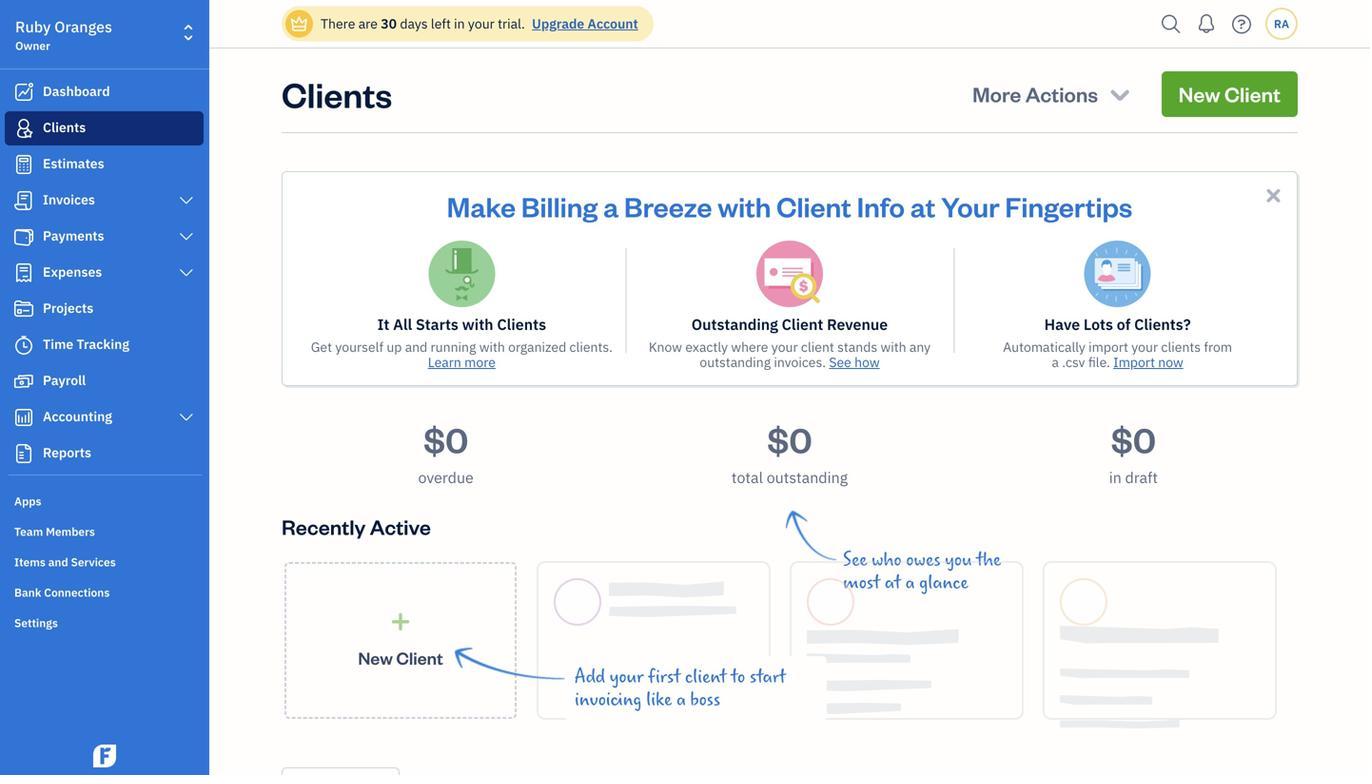 Task type: vqa. For each thing, say whether or not it's contained in the screenshot.
"Larry"
no



Task type: locate. For each thing, give the bounding box(es) containing it.
client up boss
[[685, 667, 727, 688]]

2 vertical spatial clients
[[497, 315, 546, 335]]

chevron large down image inside expenses link
[[178, 266, 195, 281]]

1 $0 from the left
[[424, 417, 469, 462]]

running
[[431, 338, 476, 356]]

new client down plus icon
[[358, 647, 443, 669]]

invoice image
[[12, 191, 35, 210]]

30
[[381, 15, 397, 32]]

$0 for $0 total outstanding
[[767, 417, 812, 462]]

see for see how
[[829, 354, 852, 371]]

main element
[[0, 0, 257, 776]]

outstanding right total
[[767, 468, 848, 488]]

your down clients?
[[1132, 338, 1158, 356]]

0 vertical spatial and
[[405, 338, 428, 356]]

1 vertical spatial clients
[[43, 118, 86, 136]]

clients down the there
[[282, 71, 392, 117]]

see up most
[[843, 550, 868, 571]]

outstanding inside "know exactly where your client stands with any outstanding invoices."
[[700, 354, 771, 371]]

1 vertical spatial new client link
[[285, 562, 517, 720]]

clients inside 'main' element
[[43, 118, 86, 136]]

1 horizontal spatial $0
[[767, 417, 812, 462]]

with left the any
[[881, 338, 907, 356]]

connections
[[44, 585, 110, 601]]

a down owes
[[906, 573, 915, 594]]

recently
[[282, 513, 366, 541]]

$0 overdue
[[418, 417, 474, 488]]

at
[[911, 188, 936, 224], [885, 573, 901, 594]]

client left info
[[777, 188, 852, 224]]

your
[[468, 15, 495, 32], [772, 338, 798, 356], [1132, 338, 1158, 356], [610, 667, 644, 688]]

1 vertical spatial at
[[885, 573, 901, 594]]

see who owes you the most at a glance
[[843, 550, 1001, 594]]

owes
[[906, 550, 941, 571]]

1 vertical spatial outstanding
[[767, 468, 848, 488]]

ruby oranges owner
[[15, 17, 112, 53]]

new client link
[[1162, 71, 1298, 117], [285, 562, 517, 720]]

import
[[1114, 354, 1155, 371]]

invoices
[[43, 191, 95, 208]]

$0 up overdue
[[424, 417, 469, 462]]

your left the trial.
[[468, 15, 495, 32]]

new down plus icon
[[358, 647, 393, 669]]

a inside see who owes you the most at a glance
[[906, 573, 915, 594]]

freshbooks image
[[89, 745, 120, 768]]

3 $0 from the left
[[1111, 417, 1156, 462]]

know
[[649, 338, 682, 356]]

overdue
[[418, 468, 474, 488]]

see left how
[[829, 354, 852, 371]]

estimate image
[[12, 155, 35, 174]]

chevron large down image up payments link
[[178, 193, 195, 208]]

1 horizontal spatial new client
[[1179, 80, 1281, 108]]

new down notifications image at top
[[1179, 80, 1221, 108]]

at down who
[[885, 573, 901, 594]]

$0 down invoices.
[[767, 417, 812, 462]]

new client
[[1179, 80, 1281, 108], [358, 647, 443, 669]]

2 $0 from the left
[[767, 417, 812, 462]]

chart image
[[12, 408, 35, 427]]

clients inside it all starts with clients get yourself up and running with organized clients. learn more
[[497, 315, 546, 335]]

invoices link
[[5, 184, 204, 218]]

0 horizontal spatial in
[[454, 15, 465, 32]]

payments
[[43, 227, 104, 245]]

0 horizontal spatial clients
[[43, 118, 86, 136]]

chevron large down image down the invoices link
[[178, 229, 195, 245]]

client
[[801, 338, 835, 356], [685, 667, 727, 688]]

chevron large down image for accounting
[[178, 410, 195, 425]]

with up 'running'
[[462, 315, 494, 335]]

upgrade
[[532, 15, 585, 32]]

client up "know exactly where your client stands with any outstanding invoices."
[[782, 315, 824, 335]]

and inside it all starts with clients get yourself up and running with organized clients. learn more
[[405, 338, 428, 356]]

see
[[829, 354, 852, 371], [843, 550, 868, 571]]

ra
[[1274, 16, 1290, 31]]

fingertips
[[1005, 188, 1133, 224]]

$0
[[424, 417, 469, 462], [767, 417, 812, 462], [1111, 417, 1156, 462]]

projects link
[[5, 292, 204, 326]]

account
[[588, 15, 638, 32]]

of
[[1117, 315, 1131, 335]]

0 horizontal spatial new client link
[[285, 562, 517, 720]]

actions
[[1026, 80, 1098, 108]]

in inside $0 in draft
[[1109, 468, 1122, 488]]

reports
[[43, 444, 91, 462]]

chevron large down image for invoices
[[178, 193, 195, 208]]

2 horizontal spatial clients
[[497, 315, 546, 335]]

1 vertical spatial new
[[358, 647, 393, 669]]

outstanding inside the $0 total outstanding
[[767, 468, 848, 488]]

clients?
[[1135, 315, 1191, 335]]

draft
[[1125, 468, 1158, 488]]

your inside "know exactly where your client stands with any outstanding invoices."
[[772, 338, 798, 356]]

days
[[400, 15, 428, 32]]

apps
[[14, 494, 41, 509]]

1 horizontal spatial at
[[911, 188, 936, 224]]

0 horizontal spatial $0
[[424, 417, 469, 462]]

$0 for $0 in draft
[[1111, 417, 1156, 462]]

0 vertical spatial clients
[[282, 71, 392, 117]]

1 vertical spatial chevron large down image
[[178, 229, 195, 245]]

client
[[1225, 80, 1281, 108], [777, 188, 852, 224], [782, 315, 824, 335], [396, 647, 443, 669]]

in left draft
[[1109, 468, 1122, 488]]

0 vertical spatial new client link
[[1162, 71, 1298, 117]]

1 horizontal spatial and
[[405, 338, 428, 356]]

chevron large down image inside payments link
[[178, 229, 195, 245]]

automatically
[[1003, 338, 1086, 356]]

$0 for $0 overdue
[[424, 417, 469, 462]]

$0 total outstanding
[[732, 417, 848, 488]]

crown image
[[289, 14, 309, 34]]

chevron large down image
[[178, 266, 195, 281], [178, 410, 195, 425]]

chevron large down image for expenses
[[178, 266, 195, 281]]

all
[[393, 315, 412, 335]]

1 horizontal spatial in
[[1109, 468, 1122, 488]]

dashboard link
[[5, 75, 204, 109]]

expenses
[[43, 263, 102, 281]]

clients
[[1162, 338, 1201, 356]]

time
[[43, 335, 74, 353]]

client down the go to help 'icon'
[[1225, 80, 1281, 108]]

clients
[[282, 71, 392, 117], [43, 118, 86, 136], [497, 315, 546, 335]]

1 vertical spatial see
[[843, 550, 868, 571]]

boss
[[690, 690, 721, 711]]

bank connections
[[14, 585, 110, 601]]

0 horizontal spatial at
[[885, 573, 901, 594]]

any
[[910, 338, 931, 356]]

1 vertical spatial client
[[685, 667, 727, 688]]

0 vertical spatial outstanding
[[700, 354, 771, 371]]

your inside have lots of clients? automatically import your clients from a .csv file. import now
[[1132, 338, 1158, 356]]

more actions
[[973, 80, 1098, 108]]

1 vertical spatial in
[[1109, 468, 1122, 488]]

1 horizontal spatial clients
[[282, 71, 392, 117]]

your up invoicing at left bottom
[[610, 667, 644, 688]]

0 horizontal spatial and
[[48, 555, 68, 570]]

0 vertical spatial chevron large down image
[[178, 266, 195, 281]]

active
[[370, 513, 431, 541]]

chevron large down image
[[178, 193, 195, 208], [178, 229, 195, 245]]

0 vertical spatial chevron large down image
[[178, 193, 195, 208]]

are
[[359, 15, 378, 32]]

2 chevron large down image from the top
[[178, 410, 195, 425]]

0 horizontal spatial client
[[685, 667, 727, 688]]

it all starts with clients get yourself up and running with organized clients. learn more
[[311, 315, 613, 371]]

team members
[[14, 524, 95, 540]]

at inside see who owes you the most at a glance
[[885, 573, 901, 594]]

2 chevron large down image from the top
[[178, 229, 195, 245]]

chevron large down image inside the invoices link
[[178, 193, 195, 208]]

0 vertical spatial client
[[801, 338, 835, 356]]

0 vertical spatial new
[[1179, 80, 1221, 108]]

client inside "know exactly where your client stands with any outstanding invoices."
[[801, 338, 835, 356]]

client down plus icon
[[396, 647, 443, 669]]

recently active
[[282, 513, 431, 541]]

dashboard image
[[12, 83, 35, 102]]

client down "outstanding client revenue"
[[801, 338, 835, 356]]

estimates
[[43, 155, 104, 172]]

$0 inside $0 overdue
[[424, 417, 469, 462]]

and right items
[[48, 555, 68, 570]]

1 vertical spatial chevron large down image
[[178, 410, 195, 425]]

projects
[[43, 299, 93, 317]]

it all starts with clients image
[[429, 241, 495, 307]]

$0 in draft
[[1109, 417, 1158, 488]]

more actions button
[[956, 71, 1151, 117]]

$0 up draft
[[1111, 417, 1156, 462]]

a right like
[[677, 690, 686, 711]]

file.
[[1089, 354, 1110, 371]]

in right left
[[454, 15, 465, 32]]

1 chevron large down image from the top
[[178, 266, 195, 281]]

revenue
[[827, 315, 888, 335]]

items and services link
[[5, 547, 204, 576]]

and right up
[[405, 338, 428, 356]]

in
[[454, 15, 465, 32], [1109, 468, 1122, 488]]

lots
[[1084, 315, 1114, 335]]

see how
[[829, 354, 880, 371]]

your down "outstanding client revenue"
[[772, 338, 798, 356]]

and
[[405, 338, 428, 356], [48, 555, 68, 570]]

clients up organized
[[497, 315, 546, 335]]

chevron large down image down payroll link on the left of the page
[[178, 410, 195, 425]]

at right info
[[911, 188, 936, 224]]

accounting
[[43, 408, 112, 425]]

0 horizontal spatial new
[[358, 647, 393, 669]]

tracking
[[77, 335, 129, 353]]

clients up estimates
[[43, 118, 86, 136]]

1 horizontal spatial client
[[801, 338, 835, 356]]

services
[[71, 555, 116, 570]]

new client down the go to help 'icon'
[[1179, 80, 1281, 108]]

a
[[603, 188, 619, 224], [1052, 354, 1059, 371], [906, 573, 915, 594], [677, 690, 686, 711]]

$0 inside $0 in draft
[[1111, 417, 1156, 462]]

0 vertical spatial see
[[829, 354, 852, 371]]

see inside see who owes you the most at a glance
[[843, 550, 868, 571]]

chevron large down image up projects link
[[178, 266, 195, 281]]

with right breeze in the top of the page
[[718, 188, 771, 224]]

2 horizontal spatial $0
[[1111, 417, 1156, 462]]

outstanding client revenue image
[[757, 241, 823, 307]]

1 vertical spatial and
[[48, 555, 68, 570]]

1 chevron large down image from the top
[[178, 193, 195, 208]]

0 vertical spatial at
[[911, 188, 936, 224]]

0 horizontal spatial new client
[[358, 647, 443, 669]]

outstanding down outstanding
[[700, 354, 771, 371]]

a left .csv
[[1052, 354, 1059, 371]]

ra button
[[1266, 8, 1298, 40]]

owner
[[15, 38, 50, 53]]

plus image
[[390, 612, 412, 632]]

trial.
[[498, 15, 525, 32]]

$0 inside the $0 total outstanding
[[767, 417, 812, 462]]



Task type: describe. For each thing, give the bounding box(es) containing it.
first
[[648, 667, 681, 688]]

stands
[[838, 338, 878, 356]]

where
[[731, 338, 769, 356]]

payment image
[[12, 227, 35, 247]]

client inside add your first client to start invoicing like a boss
[[685, 667, 727, 688]]

0 vertical spatial new client
[[1179, 80, 1281, 108]]

add
[[575, 667, 605, 688]]

payroll link
[[5, 365, 204, 399]]

know exactly where your client stands with any outstanding invoices.
[[649, 338, 931, 371]]

go to help image
[[1227, 10, 1257, 39]]

payroll
[[43, 372, 86, 389]]

expenses link
[[5, 256, 204, 290]]

more
[[465, 354, 496, 371]]

1 horizontal spatial new client link
[[1162, 71, 1298, 117]]

start
[[750, 667, 786, 688]]

team members link
[[5, 517, 204, 545]]

oranges
[[54, 17, 112, 37]]

and inside 'main' element
[[48, 555, 68, 570]]

with right 'running'
[[479, 338, 505, 356]]

items
[[14, 555, 46, 570]]

your inside add your first client to start invoicing like a boss
[[610, 667, 644, 688]]

starts
[[416, 315, 459, 335]]

make
[[447, 188, 516, 224]]

see for see who owes you the most at a glance
[[843, 550, 868, 571]]

add your first client to start invoicing like a boss
[[575, 667, 786, 711]]

glance
[[920, 573, 969, 594]]

breeze
[[624, 188, 712, 224]]

get
[[311, 338, 332, 356]]

a inside have lots of clients? automatically import your clients from a .csv file. import now
[[1052, 354, 1059, 371]]

organized
[[508, 338, 566, 356]]

there are 30 days left in your trial. upgrade account
[[321, 15, 638, 32]]

settings
[[14, 616, 58, 631]]

reports link
[[5, 437, 204, 471]]

with inside "know exactly where your client stands with any outstanding invoices."
[[881, 338, 907, 356]]

timer image
[[12, 336, 35, 355]]

bank connections link
[[5, 578, 204, 606]]

bank
[[14, 585, 41, 601]]

upgrade account link
[[528, 15, 638, 32]]

the
[[977, 550, 1001, 571]]

there
[[321, 15, 355, 32]]

clients.
[[570, 338, 613, 356]]

chevron large down image for payments
[[178, 229, 195, 245]]

invoicing
[[575, 690, 642, 711]]

client image
[[12, 119, 35, 138]]

clients link
[[5, 111, 204, 146]]

expense image
[[12, 264, 35, 283]]

members
[[46, 524, 95, 540]]

up
[[387, 338, 402, 356]]

1 vertical spatial new client
[[358, 647, 443, 669]]

accounting link
[[5, 401, 204, 435]]

exactly
[[686, 338, 728, 356]]

a inside add your first client to start invoicing like a boss
[[677, 690, 686, 711]]

items and services
[[14, 555, 116, 570]]

report image
[[12, 444, 35, 463]]

it
[[377, 315, 390, 335]]

your
[[941, 188, 1000, 224]]

have lots of clients? automatically import your clients from a .csv file. import now
[[1003, 315, 1233, 371]]

from
[[1204, 338, 1233, 356]]

notifications image
[[1192, 5, 1222, 43]]

dashboard
[[43, 82, 110, 100]]

import
[[1089, 338, 1129, 356]]

apps link
[[5, 486, 204, 515]]

how
[[855, 354, 880, 371]]

now
[[1159, 354, 1184, 371]]

settings link
[[5, 608, 204, 637]]

payments link
[[5, 220, 204, 254]]

billing
[[521, 188, 598, 224]]

left
[[431, 15, 451, 32]]

make billing a breeze with client info at your fingertips
[[447, 188, 1133, 224]]

chevrondown image
[[1107, 81, 1134, 108]]

learn
[[428, 354, 461, 371]]

estimates link
[[5, 148, 204, 182]]

more
[[973, 80, 1022, 108]]

1 horizontal spatial new
[[1179, 80, 1221, 108]]

most
[[843, 573, 880, 594]]

yourself
[[335, 338, 384, 356]]

have lots of clients? image
[[1085, 241, 1151, 307]]

have
[[1045, 315, 1080, 335]]

.csv
[[1062, 354, 1085, 371]]

money image
[[12, 372, 35, 391]]

team
[[14, 524, 43, 540]]

close image
[[1263, 185, 1285, 207]]

who
[[872, 550, 902, 571]]

project image
[[12, 300, 35, 319]]

info
[[857, 188, 905, 224]]

0 vertical spatial in
[[454, 15, 465, 32]]

ruby
[[15, 17, 51, 37]]

search image
[[1156, 10, 1187, 39]]

like
[[646, 690, 672, 711]]

a right billing
[[603, 188, 619, 224]]



